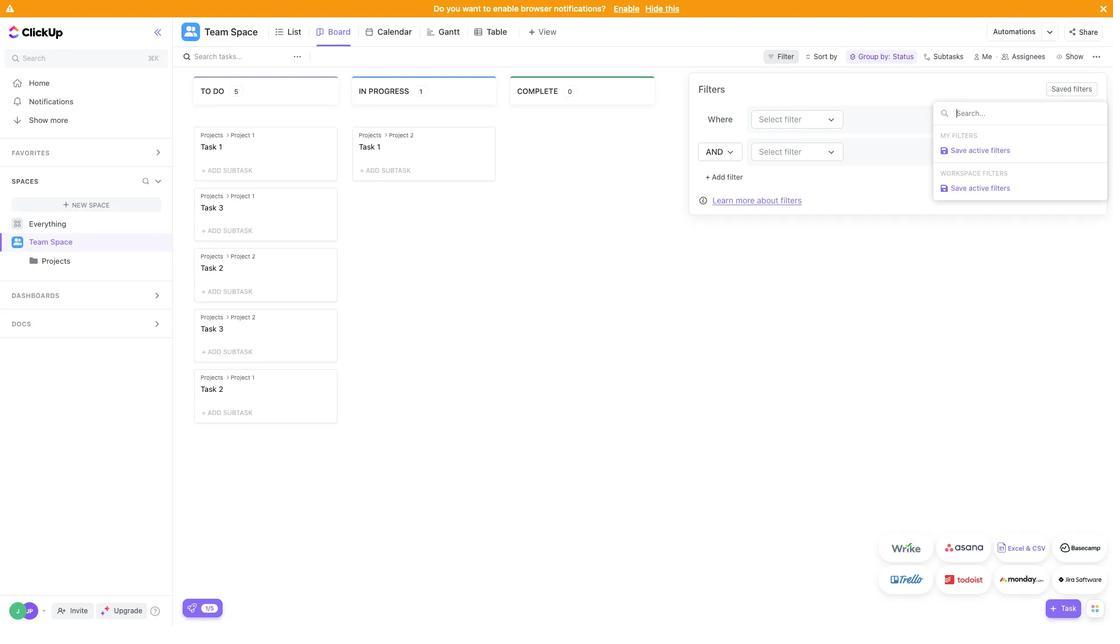 Task type: vqa. For each thing, say whether or not it's contained in the screenshot.
Blockchain Ecosystem
no



Task type: locate. For each thing, give the bounding box(es) containing it.
+ down ‎task 2
[[202, 409, 206, 416]]

everything
[[29, 219, 66, 228]]

invite
[[70, 607, 88, 615]]

do
[[213, 86, 224, 95]]

1 vertical spatial ‎task
[[201, 385, 217, 394]]

Search tasks... text field
[[194, 49, 290, 65]]

+ up task 2
[[202, 227, 206, 234]]

progress
[[369, 86, 409, 95]]

1 vertical spatial filters
[[983, 169, 1008, 177]]

1 save active filters from the top
[[951, 146, 1010, 155]]

more down notifications
[[50, 115, 68, 124]]

select filter
[[759, 114, 802, 124], [759, 147, 802, 157]]

new
[[72, 201, 87, 208]]

learn more about filters link
[[713, 195, 802, 205]]

filters right saved
[[1074, 85, 1092, 93]]

select filter button
[[751, 110, 844, 129], [751, 143, 844, 161]]

team for 'team space' link on the top left
[[29, 237, 48, 247]]

0 horizontal spatial team
[[29, 237, 48, 247]]

assignees button
[[997, 50, 1051, 64]]

add up task 2
[[208, 227, 221, 234]]

0 vertical spatial team space
[[205, 27, 258, 37]]

onboarding checklist button element
[[187, 604, 197, 613]]

team space inside button
[[205, 27, 258, 37]]

upgrade link
[[96, 603, 147, 619]]

subtask
[[223, 166, 252, 174], [381, 166, 411, 174], [223, 227, 252, 234], [223, 287, 252, 295], [223, 348, 252, 356], [223, 409, 252, 416]]

0 vertical spatial select filter button
[[751, 110, 844, 129]]

0 vertical spatial select filter
[[759, 114, 802, 124]]

0 vertical spatial filters
[[952, 132, 978, 139]]

team inside sidebar navigation
[[29, 237, 48, 247]]

0 vertical spatial filter
[[785, 114, 802, 124]]

save active filters up workspace filters
[[951, 146, 1010, 155]]

calendar link
[[377, 17, 417, 46]]

gantt
[[439, 27, 460, 37]]

2 vertical spatial space
[[50, 237, 73, 247]]

excel & csv
[[1008, 545, 1046, 552]]

2 for 2
[[252, 253, 255, 260]]

search
[[194, 52, 217, 61], [23, 54, 45, 63]]

onboarding checklist button image
[[187, 604, 197, 613]]

+ add subtask down task 2
[[202, 287, 252, 295]]

1 vertical spatial filter
[[785, 147, 802, 157]]

more inside sidebar navigation
[[50, 115, 68, 124]]

where
[[708, 114, 733, 124]]

this
[[665, 3, 680, 13]]

space
[[231, 27, 258, 37], [89, 201, 110, 208], [50, 237, 73, 247]]

active down workspace filters
[[969, 184, 989, 193]]

0 vertical spatial more
[[50, 115, 68, 124]]

new space
[[72, 201, 110, 208]]

2 save active filters from the top
[[951, 184, 1010, 193]]

show
[[29, 115, 48, 124]]

to left do
[[201, 86, 211, 95]]

team down everything
[[29, 237, 48, 247]]

0 vertical spatial project 1
[[231, 132, 255, 139]]

0 vertical spatial 3
[[219, 203, 223, 212]]

1 project 1 from the top
[[231, 132, 255, 139]]

1 select from the top
[[759, 114, 783, 124]]

filter
[[785, 114, 802, 124], [785, 147, 802, 157], [727, 173, 743, 181]]

0 horizontal spatial search
[[23, 54, 45, 63]]

0 vertical spatial space
[[231, 27, 258, 37]]

+ add subtask up ‎task 2
[[202, 348, 252, 356]]

saved filters
[[1052, 85, 1092, 93]]

2 select filter button from the top
[[751, 143, 844, 161]]

2 vertical spatial project 1
[[231, 374, 255, 381]]

0 vertical spatial task 3
[[201, 203, 223, 212]]

browser
[[521, 3, 552, 13]]

3
[[219, 203, 223, 212], [219, 324, 223, 333]]

1 horizontal spatial filters
[[983, 169, 1008, 177]]

0 horizontal spatial to
[[201, 86, 211, 95]]

1 horizontal spatial team space
[[205, 27, 258, 37]]

1 vertical spatial select filter
[[759, 147, 802, 157]]

board link
[[328, 17, 355, 46]]

0 vertical spatial ‎task
[[201, 142, 217, 151]]

save active filters down workspace filters
[[951, 184, 1010, 193]]

add
[[208, 166, 221, 174], [366, 166, 380, 174], [712, 173, 725, 181], [208, 227, 221, 234], [208, 287, 221, 295], [208, 348, 221, 356], [208, 409, 221, 416]]

add down task 2
[[208, 287, 221, 295]]

1 projects link from the left
[[1, 252, 163, 270]]

0 horizontal spatial more
[[50, 115, 68, 124]]

‎task
[[201, 142, 217, 151], [201, 385, 217, 394]]

to do
[[201, 86, 224, 95]]

save down workspace
[[951, 184, 967, 193]]

notifications?
[[554, 3, 606, 13]]

team inside button
[[205, 27, 228, 37]]

2 for 3
[[252, 314, 255, 321]]

0 vertical spatial active
[[969, 146, 989, 155]]

1 vertical spatial project 2
[[231, 253, 255, 260]]

more
[[50, 115, 68, 124], [736, 195, 755, 205]]

+ add subtask up task 2
[[202, 227, 252, 234]]

1 vertical spatial select
[[759, 147, 783, 157]]

2
[[410, 132, 414, 139], [252, 253, 255, 260], [219, 263, 223, 273], [252, 314, 255, 321], [219, 385, 223, 394]]

task 3
[[201, 203, 223, 212], [201, 324, 223, 333]]

list link
[[287, 17, 306, 46]]

filters right the "my"
[[952, 132, 978, 139]]

to
[[483, 3, 491, 13], [201, 86, 211, 95]]

filters
[[699, 84, 725, 95], [1074, 85, 1092, 93], [991, 146, 1010, 155], [991, 184, 1010, 193], [781, 195, 802, 205]]

select right where
[[759, 114, 783, 124]]

search for search
[[23, 54, 45, 63]]

1 vertical spatial select filter button
[[751, 143, 844, 161]]

filters
[[952, 132, 978, 139], [983, 169, 1008, 177]]

favorites
[[12, 149, 50, 157]]

2 save from the top
[[951, 184, 967, 193]]

about
[[757, 195, 779, 205]]

0 horizontal spatial team space
[[29, 237, 73, 247]]

2 3 from the top
[[219, 324, 223, 333]]

3 project 1 from the top
[[231, 374, 255, 381]]

select up about on the top of page
[[759, 147, 783, 157]]

learn more about filters
[[713, 195, 802, 205]]

1 vertical spatial task 3
[[201, 324, 223, 333]]

1 vertical spatial active
[[969, 184, 989, 193]]

filters for workspace filters
[[983, 169, 1008, 177]]

csv
[[1033, 545, 1046, 552]]

2 ‎task from the top
[[201, 385, 217, 394]]

filters right workspace
[[983, 169, 1008, 177]]

1 horizontal spatial search
[[194, 52, 217, 61]]

projects down everything
[[42, 256, 70, 266]]

task 3 for project 2
[[201, 324, 223, 333]]

excel & csv link
[[994, 533, 1049, 562]]

home link
[[0, 74, 173, 92]]

projects up task 2
[[201, 253, 223, 260]]

5
[[234, 87, 238, 95]]

projects down ‎task 1
[[201, 192, 223, 199]]

projects
[[201, 132, 223, 139], [359, 132, 381, 139], [201, 192, 223, 199], [201, 253, 223, 260], [42, 256, 70, 266], [201, 314, 223, 321], [201, 374, 223, 381]]

in
[[359, 86, 367, 95]]

1 ‎task from the top
[[201, 142, 217, 151]]

team space inside sidebar navigation
[[29, 237, 73, 247]]

1 vertical spatial project 1
[[231, 192, 255, 199]]

2 project 1 from the top
[[231, 192, 255, 199]]

projects up ‎task 2
[[201, 374, 223, 381]]

project 2
[[389, 132, 414, 139], [231, 253, 255, 260], [231, 314, 255, 321]]

table
[[487, 27, 507, 37]]

1 3 from the top
[[219, 203, 223, 212]]

space down everything
[[50, 237, 73, 247]]

+ down ‎task 1
[[202, 166, 206, 174]]

1/5
[[205, 604, 214, 611]]

team space down everything
[[29, 237, 73, 247]]

search left tasks...
[[194, 52, 217, 61]]

project 1
[[231, 132, 255, 139], [231, 192, 255, 199], [231, 374, 255, 381]]

+ up ‎task 2
[[202, 348, 206, 356]]

0 vertical spatial save active filters
[[951, 146, 1010, 155]]

project 2 for task 3
[[231, 314, 255, 321]]

1
[[420, 87, 423, 95], [252, 132, 255, 139], [219, 142, 222, 151], [377, 142, 380, 151], [252, 192, 255, 199], [252, 374, 255, 381]]

1 vertical spatial more
[[736, 195, 755, 205]]

share
[[1079, 28, 1098, 36]]

+ add subtask
[[202, 166, 252, 174], [360, 166, 411, 174], [202, 227, 252, 234], [202, 287, 252, 295], [202, 348, 252, 356], [202, 409, 252, 416]]

project
[[231, 132, 250, 139], [389, 132, 409, 139], [231, 192, 250, 199], [231, 253, 250, 260], [231, 314, 250, 321], [231, 374, 250, 381]]

1 vertical spatial team space
[[29, 237, 73, 247]]

0 horizontal spatial filters
[[952, 132, 978, 139]]

team
[[205, 27, 228, 37], [29, 237, 48, 247]]

my
[[940, 132, 951, 139]]

+ down task 1
[[360, 166, 364, 174]]

team up search tasks...
[[205, 27, 228, 37]]

save
[[951, 146, 967, 155], [951, 184, 967, 193]]

2 active from the top
[[969, 184, 989, 193]]

projects inside sidebar navigation
[[42, 256, 70, 266]]

favorites button
[[0, 139, 173, 166]]

search up home
[[23, 54, 45, 63]]

search inside sidebar navigation
[[23, 54, 45, 63]]

1 horizontal spatial more
[[736, 195, 755, 205]]

0 vertical spatial select
[[759, 114, 783, 124]]

save down my filters on the right
[[951, 146, 967, 155]]

1 vertical spatial 3
[[219, 324, 223, 333]]

2 select from the top
[[759, 147, 783, 157]]

projects up ‎task 1
[[201, 132, 223, 139]]

team space button
[[200, 19, 258, 45]]

more right learn
[[736, 195, 755, 205]]

space inside button
[[231, 27, 258, 37]]

want
[[463, 3, 481, 13]]

active up workspace filters
[[969, 146, 989, 155]]

select
[[759, 114, 783, 124], [759, 147, 783, 157]]

0 vertical spatial team
[[205, 27, 228, 37]]

0 vertical spatial save
[[951, 146, 967, 155]]

1 vertical spatial save active filters
[[951, 184, 1010, 193]]

1 task 3 from the top
[[201, 203, 223, 212]]

user group image
[[13, 239, 22, 245]]

1 vertical spatial team
[[29, 237, 48, 247]]

+ down task 2
[[202, 287, 206, 295]]

‎task for ‎task 2
[[201, 385, 217, 394]]

tasks...
[[219, 52, 242, 61]]

you
[[447, 3, 460, 13]]

3 for project 2
[[219, 324, 223, 333]]

team space
[[205, 27, 258, 37], [29, 237, 73, 247]]

2 horizontal spatial space
[[231, 27, 258, 37]]

1 horizontal spatial team
[[205, 27, 228, 37]]

more for show
[[50, 115, 68, 124]]

show more
[[29, 115, 68, 124]]

2 task 3 from the top
[[201, 324, 223, 333]]

space up search tasks... text box
[[231, 27, 258, 37]]

1 horizontal spatial to
[[483, 3, 491, 13]]

+
[[202, 166, 206, 174], [360, 166, 364, 174], [706, 173, 710, 181], [202, 227, 206, 234], [202, 287, 206, 295], [202, 348, 206, 356], [202, 409, 206, 416]]

my filters
[[940, 132, 978, 139]]

1 vertical spatial save
[[951, 184, 967, 193]]

1 horizontal spatial space
[[89, 201, 110, 208]]

space right the new
[[89, 201, 110, 208]]

0 vertical spatial project 2
[[389, 132, 414, 139]]

me button
[[970, 50, 997, 64]]

task
[[359, 142, 375, 151], [201, 203, 217, 212], [201, 263, 217, 273], [201, 324, 217, 333], [1061, 604, 1077, 613]]

automations
[[993, 27, 1036, 36]]

projects link
[[1, 252, 163, 270], [42, 252, 163, 270]]

workspace
[[940, 169, 981, 177]]

team space up tasks...
[[205, 27, 258, 37]]

to right want
[[483, 3, 491, 13]]

0 horizontal spatial space
[[50, 237, 73, 247]]

projects up task 1
[[359, 132, 381, 139]]

2 vertical spatial project 2
[[231, 314, 255, 321]]



Task type: describe. For each thing, give the bounding box(es) containing it.
1 vertical spatial space
[[89, 201, 110, 208]]

1 select filter button from the top
[[751, 110, 844, 129]]

team for team space button
[[205, 27, 228, 37]]

filter button
[[764, 50, 799, 64]]

and
[[706, 147, 723, 157]]

project 1 for ‎task 1
[[231, 132, 255, 139]]

filters down workspace filters
[[991, 184, 1010, 193]]

notifications link
[[0, 92, 173, 111]]

everything link
[[0, 215, 173, 233]]

in progress
[[359, 86, 409, 95]]

docs
[[12, 320, 31, 328]]

me
[[982, 52, 992, 61]]

space for team space button
[[231, 27, 258, 37]]

2 select filter from the top
[[759, 147, 802, 157]]

2 projects link from the left
[[42, 252, 163, 270]]

+ add filter
[[706, 173, 743, 181]]

task 1
[[359, 142, 380, 151]]

home
[[29, 78, 50, 87]]

project 1 for ‎task 2
[[231, 374, 255, 381]]

enable
[[614, 3, 640, 13]]

add down task 1
[[366, 166, 380, 174]]

project 2 for task 1
[[389, 132, 414, 139]]

‎task for ‎task 1
[[201, 142, 217, 151]]

share button
[[1065, 23, 1103, 41]]

learn
[[713, 195, 734, 205]]

2 for 1
[[410, 132, 414, 139]]

add down ‎task 1
[[208, 166, 221, 174]]

filter for first select filter "dropdown button" from the bottom of the page
[[785, 147, 802, 157]]

select for 2nd select filter "dropdown button" from the bottom
[[759, 114, 783, 124]]

&
[[1026, 545, 1031, 552]]

⌘k
[[148, 54, 159, 63]]

table link
[[487, 17, 512, 46]]

1 select filter from the top
[[759, 114, 802, 124]]

calendar
[[377, 27, 412, 37]]

enable
[[493, 3, 519, 13]]

select for first select filter "dropdown button" from the bottom of the page
[[759, 147, 783, 157]]

board
[[328, 27, 351, 37]]

2 vertical spatial filter
[[727, 173, 743, 181]]

0
[[568, 87, 572, 95]]

+ add subtask down ‎task 1
[[202, 166, 252, 174]]

1 vertical spatial to
[[201, 86, 211, 95]]

+ down and at the top right of page
[[706, 173, 710, 181]]

filters up workspace filters
[[991, 146, 1010, 155]]

filters right about on the top of page
[[781, 195, 802, 205]]

filter for 2nd select filter "dropdown button" from the bottom
[[785, 114, 802, 124]]

automations button
[[988, 23, 1042, 41]]

more for learn
[[736, 195, 755, 205]]

add up ‎task 2
[[208, 348, 221, 356]]

team space for 'team space' link on the top left
[[29, 237, 73, 247]]

+ add subtask down ‎task 2
[[202, 409, 252, 416]]

add up learn
[[712, 173, 725, 181]]

filter
[[778, 52, 794, 61]]

space for 'team space' link on the top left
[[50, 237, 73, 247]]

list
[[287, 27, 301, 37]]

sidebar navigation
[[0, 17, 173, 626]]

hide
[[646, 3, 663, 13]]

workspace filters
[[940, 169, 1008, 177]]

team space for team space button
[[205, 27, 258, 37]]

search tasks...
[[194, 52, 242, 61]]

projects down task 2
[[201, 314, 223, 321]]

search for search tasks...
[[194, 52, 217, 61]]

3 for project 1
[[219, 203, 223, 212]]

1 save from the top
[[951, 146, 967, 155]]

gantt link
[[439, 17, 465, 46]]

add down ‎task 2
[[208, 409, 221, 416]]

filters up where
[[699, 84, 725, 95]]

upgrade
[[114, 607, 142, 615]]

filters for my filters
[[952, 132, 978, 139]]

‎task 2
[[201, 385, 223, 394]]

do you want to enable browser notifications? enable hide this
[[434, 3, 680, 13]]

Search... field
[[956, 108, 1100, 118]]

excel
[[1008, 545, 1024, 552]]

+ add subtask down task 1
[[360, 166, 411, 174]]

project 2 for task 2
[[231, 253, 255, 260]]

project 1 for task 3
[[231, 192, 255, 199]]

do
[[434, 3, 444, 13]]

‎task 1
[[201, 142, 222, 151]]

notifications
[[29, 97, 73, 106]]

0 vertical spatial to
[[483, 3, 491, 13]]

saved
[[1052, 85, 1072, 93]]

complete
[[517, 86, 558, 95]]

task 2
[[201, 263, 223, 273]]

1 active from the top
[[969, 146, 989, 155]]

dashboards
[[12, 292, 60, 299]]

task 3 for project 1
[[201, 203, 223, 212]]

team space link
[[29, 233, 163, 252]]

assignees
[[1012, 52, 1046, 61]]



